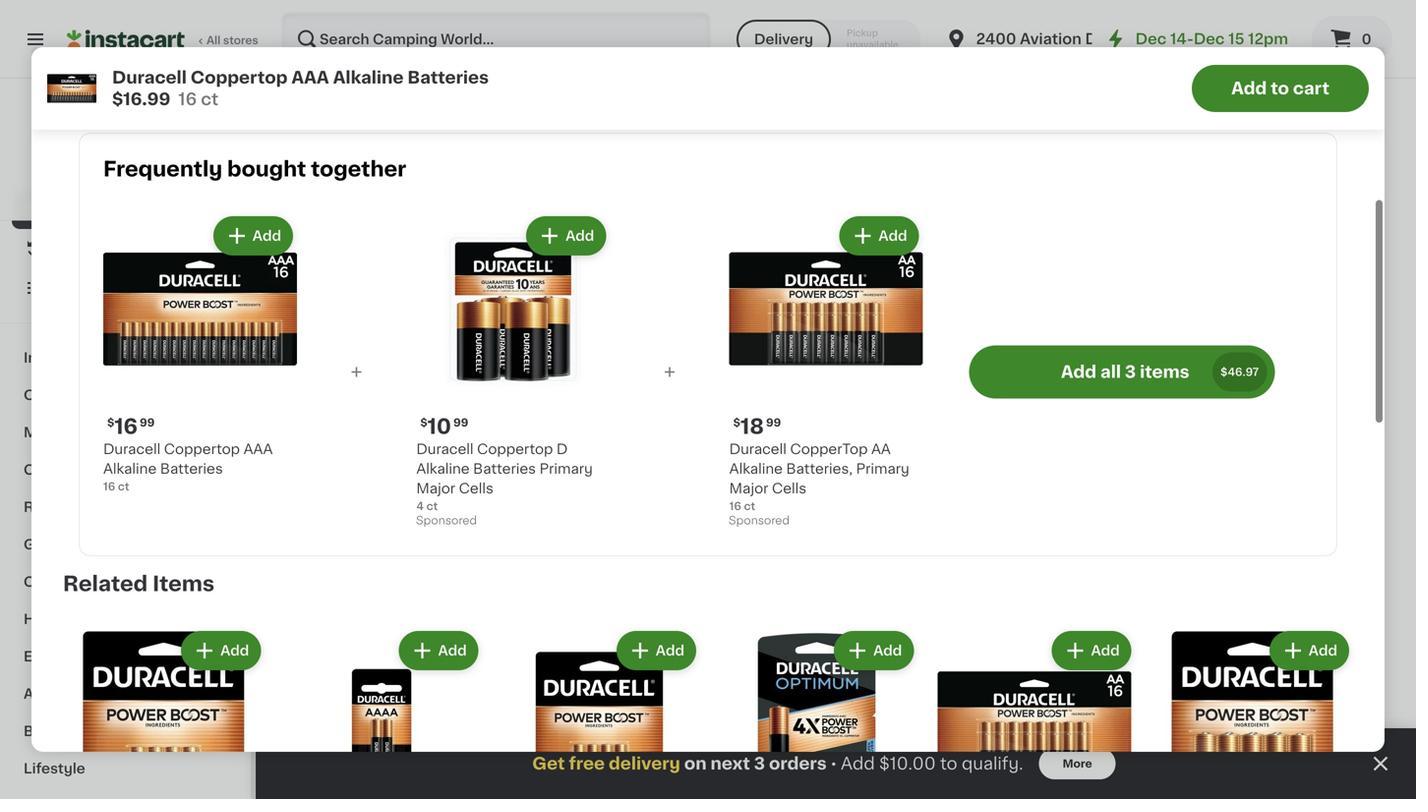Task type: vqa. For each thing, say whether or not it's contained in the screenshot.
RV
yes



Task type: locate. For each thing, give the bounding box(es) containing it.
99
[[528, 352, 543, 362], [880, 352, 895, 362], [1251, 352, 1266, 362], [140, 418, 155, 429], [453, 418, 468, 429], [766, 418, 781, 429], [331, 745, 346, 756], [698, 745, 713, 756], [880, 745, 895, 756], [1063, 745, 1079, 756], [1241, 745, 1256, 756]]

0 vertical spatial camping
[[70, 149, 135, 163]]

major inside duracell coppertop d alkaline batteries primary major cells 4 ct
[[416, 482, 455, 496]]

camping inside camping world link
[[70, 149, 135, 163]]

0 horizontal spatial primary
[[540, 462, 593, 476]]

add inside treatment tracker modal dialog
[[841, 756, 875, 773]]

0 vertical spatial satisfaction
[[1097, 31, 1181, 45]]

all for add
[[1101, 364, 1121, 381]]

all inside popup button
[[1188, 115, 1204, 129]]

0 horizontal spatial sponsored badge image
[[416, 516, 476, 527]]

dr
[[1085, 32, 1104, 46]]

guarantee
[[1184, 31, 1257, 45], [151, 192, 208, 203]]

1 vertical spatial guarantee
[[151, 192, 208, 203]]

18 left more
[[1038, 744, 1062, 765]]

1 horizontal spatial aa
[[871, 443, 891, 457]]

favorites
[[409, 505, 510, 526]]

rv inside outside rv link
[[84, 388, 104, 402]]

duracell coppertop aaa alkaline batteries $16.99 16 ct
[[112, 69, 489, 108]]

alkaline inside duracell coppertop aaa alkaline batteries $16.99 16 ct
[[333, 69, 404, 86]]

bug-
[[1074, 377, 1108, 390]]

18 down choice
[[741, 417, 764, 437]]

$49.95
[[1090, 357, 1140, 371]]

1 horizontal spatial sponsored badge image
[[729, 516, 789, 527]]

rv stabilization & auto link
[[12, 489, 239, 526]]

0 horizontal spatial aa
[[803, 770, 822, 784]]

1 vertical spatial 100%
[[50, 192, 80, 203]]

100%
[[1055, 31, 1093, 45], [50, 192, 80, 203]]

primary inside 'duracell coppertop aa alkaline batteries, primary major cells 16 ct'
[[856, 462, 910, 476]]

to inside button
[[1271, 80, 1289, 97]]

camping world link
[[70, 102, 180, 166]]

2 dec from the left
[[1194, 32, 1225, 46]]

customer
[[295, 505, 404, 526]]

duracell inside duracell coppertop aaa alkaline batteries 16 ct
[[103, 443, 161, 457]]

1 horizontal spatial primary
[[856, 462, 910, 476]]

clear
[[780, 377, 817, 390]]

100% inside button
[[50, 192, 80, 203]]

product group containing 159
[[478, 173, 645, 429]]

coppertop down more
[[1088, 770, 1165, 784]]

covers
[[24, 463, 74, 477]]

guarantee inside button
[[151, 192, 208, 203]]

all
[[207, 35, 221, 46]]

1 item carousel region from the top
[[295, 102, 1377, 480]]

sponsored badge image inside item carousel region
[[844, 430, 903, 442]]

100% inside 100% satisfaction guarantee place your order with peace of mind.
[[1055, 31, 1093, 45]]

camping link
[[12, 564, 239, 601]]

satisfaction inside button
[[83, 192, 149, 203]]

watersports
[[97, 725, 185, 739]]

0 vertical spatial 3
[[1125, 364, 1136, 381]]

coppertop
[[790, 443, 868, 457], [722, 770, 799, 784], [1088, 770, 1165, 784]]

$
[[482, 352, 489, 362], [665, 352, 672, 362], [848, 352, 855, 362], [1214, 352, 1221, 362], [107, 418, 114, 429], [420, 418, 428, 429], [733, 418, 741, 429], [299, 745, 306, 756], [482, 745, 489, 756], [665, 745, 672, 756], [848, 745, 855, 756], [1031, 745, 1038, 756], [1214, 745, 1221, 756]]

coppertop
[[191, 69, 288, 86], [356, 377, 432, 390], [905, 377, 981, 390], [164, 443, 240, 457], [477, 443, 553, 457], [905, 770, 981, 784]]

2 horizontal spatial sponsored badge image
[[844, 430, 903, 442]]

$ 18 99
[[733, 417, 781, 437], [665, 744, 713, 765], [1031, 744, 1079, 765]]

alkaline inside duracell coppertop aaa alkaline batteries
[[328, 396, 381, 410]]

instacart logo image
[[67, 28, 185, 51]]

again
[[99, 242, 138, 256]]

1 duracell coppertop aa alkaline batteries from the left
[[661, 770, 822, 800]]

None search field
[[281, 12, 711, 67]]

duracell coppertop aaa alkaline batteries inside button
[[295, 377, 448, 410]]

cells inside duracell coppertop d alkaline batteries primary major cells 4 ct
[[459, 482, 494, 496]]

2 item carousel region from the top
[[295, 496, 1377, 800]]

major for 10
[[416, 482, 455, 496]]

sponsored badge image
[[844, 430, 903, 442], [416, 516, 476, 527], [729, 516, 789, 527]]

guarantee inside 100% satisfaction guarantee place your order with peace of mind.
[[1184, 31, 1257, 45]]

duracell coppertop d alkaline batteries primary major cells 4 ct
[[416, 443, 593, 512]]

59
[[1221, 351, 1249, 371]]

1 dec from the left
[[1136, 32, 1167, 46]]

1 horizontal spatial major
[[729, 482, 769, 496]]

1 vertical spatial satisfaction
[[83, 192, 149, 203]]

satisfaction down everyday store prices
[[83, 192, 149, 203]]

$ inside $ 69 97
[[482, 745, 489, 756]]

get free delivery on next 3 orders • add $10.00 to qualify.
[[532, 756, 1023, 773]]

0 horizontal spatial dec
[[1136, 32, 1167, 46]]

a-
[[1108, 377, 1124, 390]]

2 vertical spatial &
[[82, 725, 94, 739]]

duracell coppertop aaa alkaline batteries button
[[295, 173, 462, 429]]

duracell coppertop aa alkaline batteries left •
[[661, 770, 822, 800]]

$ inside $ 159 99
[[482, 352, 489, 362]]

everyday store prices
[[59, 172, 180, 183]]

cells up favorites
[[459, 482, 494, 496]]

1 major from the left
[[416, 482, 455, 496]]

d
[[557, 443, 568, 457]]

1 horizontal spatial guarantee
[[1184, 31, 1257, 45]]

1 vertical spatial item carousel region
[[295, 496, 1377, 800]]

1 horizontal spatial dec
[[1194, 32, 1225, 46]]

active sport link
[[12, 676, 239, 713]]

$ inside $ 10 99
[[420, 418, 428, 429]]

cells inside 'duracell coppertop aa alkaline batteries, primary major cells 16 ct'
[[772, 482, 807, 496]]

all for view
[[1188, 115, 1204, 129]]

& left tow
[[66, 613, 77, 627]]

0 horizontal spatial to
[[940, 756, 958, 773]]

2 primary from the left
[[856, 462, 910, 476]]

3 right a-
[[1125, 364, 1136, 381]]

free
[[569, 756, 605, 773]]

0 vertical spatial &
[[138, 501, 150, 514]]

coppertop inside duracell coppertop d alkaline batteries primary major cells 4 ct
[[477, 443, 553, 457]]

1 cells from the left
[[459, 482, 494, 496]]

rv for maintain rv
[[89, 426, 109, 440]]

2 horizontal spatial &
[[138, 501, 150, 514]]

rv right outside
[[84, 388, 104, 402]]

1 horizontal spatial &
[[82, 725, 94, 739]]

aa
[[871, 443, 891, 457], [803, 770, 822, 784], [1169, 770, 1188, 784]]

main content containing best sellers
[[256, 79, 1416, 800]]

shop
[[55, 203, 92, 216]]

product group containing 18
[[729, 213, 923, 532]]

view
[[1150, 115, 1184, 129]]

camping
[[70, 149, 135, 163], [24, 575, 88, 589]]

to left cart
[[1271, 80, 1289, 97]]

1 horizontal spatial duracell coppertop aa alkaline batteries
[[1027, 770, 1188, 800]]

camping up everyday store prices
[[70, 149, 135, 163]]

ct inside duracell coppertop aaa alkaline batteries 16 ct
[[118, 482, 129, 492]]

related
[[63, 574, 148, 595]]

0 horizontal spatial &
[[66, 613, 77, 627]]

100% down everyday
[[50, 192, 80, 203]]

95
[[1068, 352, 1083, 362]]

ct
[[201, 91, 219, 108], [118, 482, 129, 492], [426, 501, 438, 512], [744, 501, 755, 512]]

rope
[[661, 396, 698, 410]]

duracell coppertop aaa alkaline batteries
[[295, 377, 448, 410], [844, 377, 996, 410], [844, 770, 996, 800]]

rv right inside
[[70, 351, 90, 365]]

all
[[1188, 115, 1204, 129], [1101, 364, 1121, 381]]

camping down generators
[[24, 575, 88, 589]]

camping for camping
[[24, 575, 88, 589]]

1 vertical spatial to
[[940, 756, 958, 773]]

3 right next
[[754, 756, 765, 773]]

rv inside rv stabilization & auto link
[[24, 501, 44, 514]]

0 horizontal spatial satisfaction
[[83, 192, 149, 203]]

$10.00
[[879, 756, 936, 773]]

0 horizontal spatial all
[[1101, 364, 1121, 381]]

to
[[1271, 80, 1289, 97], [940, 756, 958, 773]]

rv right maintain at the bottom left
[[89, 426, 109, 440]]

1 horizontal spatial all
[[1188, 115, 1204, 129]]

3
[[1125, 364, 1136, 381], [754, 756, 765, 773]]

alkaline inside duracell coppertop aaa alkaline batteries 16 ct
[[103, 462, 157, 476]]

0 vertical spatial all
[[1188, 115, 1204, 129]]

100% for 100% satisfaction guarantee place your order with peace of mind.
[[1055, 31, 1093, 45]]

wenzel
[[478, 377, 528, 390]]

1 vertical spatial all
[[1101, 364, 1121, 381]]

shop link
[[12, 190, 239, 229]]

primary right batteries,
[[856, 462, 910, 476]]

guarantee down prices
[[151, 192, 208, 203]]

0 horizontal spatial duracell coppertop aa alkaline batteries
[[661, 770, 822, 800]]

outside rv
[[24, 388, 104, 402]]

primary down d
[[540, 462, 593, 476]]

2 horizontal spatial 18
[[1038, 744, 1062, 765]]

1 horizontal spatial satisfaction
[[1097, 31, 1181, 45]]

qualify.
[[962, 756, 1023, 773]]

18 left next
[[672, 744, 696, 765]]

aa inside 'duracell coppertop aa alkaline batteries, primary major cells 16 ct'
[[871, 443, 891, 457]]

1 horizontal spatial to
[[1271, 80, 1289, 97]]

duracell coppertop aa alkaline batteries down more
[[1027, 770, 1188, 800]]

hitch & tow link
[[12, 601, 239, 638]]

sponsored badge image down "4"
[[416, 516, 476, 527]]

aaa inside duracell coppertop aaa alkaline batteries $16.99 16 ct
[[291, 69, 329, 86]]

2 cells from the left
[[772, 482, 807, 496]]

hitch & tow
[[24, 613, 109, 627]]

1 vertical spatial camping
[[24, 575, 88, 589]]

satisfaction up "with"
[[1097, 31, 1181, 45]]

0 horizontal spatial major
[[416, 482, 455, 496]]

ct inside duracell coppertop aaa alkaline batteries $16.99 16 ct
[[201, 91, 219, 108]]

camping for camping world
[[70, 149, 135, 163]]

product group containing 59
[[1210, 173, 1377, 429]]

0 vertical spatial 100%
[[1055, 31, 1093, 45]]

satisfaction inside 100% satisfaction guarantee place your order with peace of mind.
[[1097, 31, 1181, 45]]

39
[[1038, 351, 1066, 371]]

1 horizontal spatial cells
[[772, 482, 807, 496]]

0 horizontal spatial guarantee
[[151, 192, 208, 203]]

dec up of
[[1194, 32, 1225, 46]]

rv inside maintain rv link
[[89, 426, 109, 440]]

maintain rv link
[[12, 414, 239, 451]]

sponsored badge image up batteries,
[[844, 430, 903, 442]]

1 horizontal spatial 3
[[1125, 364, 1136, 381]]

main content
[[256, 79, 1416, 800]]

guarantee for 100% satisfaction guarantee
[[151, 192, 208, 203]]

treatment tracker modal dialog
[[256, 729, 1416, 800]]

0 horizontal spatial $ 18 99
[[665, 744, 713, 765]]

alkaline
[[333, 69, 404, 86], [328, 396, 381, 410], [877, 396, 930, 410], [103, 462, 157, 476], [416, 462, 470, 476], [729, 462, 783, 476], [661, 790, 714, 800], [877, 790, 930, 800], [1027, 790, 1080, 800]]

orders
[[769, 756, 827, 773]]

rv inside the inside rv link
[[70, 351, 90, 365]]

outside
[[24, 388, 80, 402]]

aaa inside duracell coppertop aaa alkaline batteries 16 ct
[[244, 443, 273, 457]]

11
[[1221, 744, 1239, 765]]

camping inside camping link
[[24, 575, 88, 589]]

cart
[[1293, 80, 1330, 97]]

major down light
[[729, 482, 769, 496]]

sponsored badge image for 18
[[729, 516, 789, 527]]

guarantee up of
[[1184, 31, 1257, 45]]

dec
[[1136, 32, 1167, 46], [1194, 32, 1225, 46]]

2 major from the left
[[729, 482, 769, 496]]

16 inside duracell coppertop aaa alkaline batteries $16.99 16 ct
[[178, 91, 197, 108]]

0 horizontal spatial 100%
[[50, 192, 80, 203]]

service type group
[[737, 20, 921, 59]]

buy
[[55, 242, 83, 256]]

0 vertical spatial guarantee
[[1184, 31, 1257, 45]]

dec up "with"
[[1136, 32, 1167, 46]]

alkaline inside duracell coppertop d alkaline batteries primary major cells 4 ct
[[416, 462, 470, 476]]

primary inside duracell coppertop d alkaline batteries primary major cells 4 ct
[[540, 462, 593, 476]]

& for watersports
[[82, 725, 94, 739]]

duracell
[[112, 69, 187, 86], [295, 377, 352, 390], [844, 377, 901, 390], [103, 443, 161, 457], [416, 443, 474, 457], [729, 443, 787, 457], [661, 770, 718, 784], [844, 770, 901, 784], [1027, 770, 1084, 784]]

on
[[684, 756, 707, 773]]

rv down 'covers' at left bottom
[[24, 501, 44, 514]]

12pm
[[1248, 32, 1288, 46]]

0 horizontal spatial 3
[[754, 756, 765, 773]]

1 primary from the left
[[540, 462, 593, 476]]

10
[[428, 417, 451, 437]]

1 vertical spatial &
[[66, 613, 77, 627]]

100% up your
[[1055, 31, 1093, 45]]

100% satisfaction guarantee place your order with peace of mind.
[[1022, 31, 1274, 65]]

0 vertical spatial item carousel region
[[295, 102, 1377, 480]]

18
[[741, 417, 764, 437], [672, 744, 696, 765], [1038, 744, 1062, 765]]

item carousel region
[[295, 102, 1377, 480], [295, 496, 1377, 800]]

1 vertical spatial 3
[[754, 756, 765, 773]]

items
[[153, 574, 214, 595]]

outside rv link
[[12, 377, 239, 414]]

to right $10.00 in the right of the page
[[940, 756, 958, 773]]

add button
[[1295, 179, 1371, 214], [215, 219, 291, 254], [528, 219, 604, 254], [841, 219, 917, 254], [183, 634, 259, 669], [401, 634, 477, 669], [618, 634, 694, 669], [836, 634, 912, 669], [1054, 634, 1130, 669], [1271, 634, 1347, 669]]

99 inside $ 11 99
[[1241, 745, 1256, 756]]

& for tow
[[66, 613, 77, 627]]

cells down batteries,
[[772, 482, 807, 496]]

sponsored badge image down 'duracell coppertop aa alkaline batteries, primary major cells 16 ct'
[[729, 516, 789, 527]]

duracell inside duracell coppertop aaa alkaline batteries $16.99 16 ct
[[112, 69, 187, 86]]

3 inside treatment tracker modal dialog
[[754, 756, 765, 773]]

1 horizontal spatial 100%
[[1055, 31, 1093, 45]]

major up "4"
[[416, 482, 455, 496]]

product group
[[478, 173, 645, 429], [844, 173, 1011, 447], [1210, 173, 1377, 429], [103, 213, 297, 495], [416, 213, 610, 532], [729, 213, 923, 532], [63, 628, 265, 800], [281, 628, 483, 800], [498, 628, 700, 800], [716, 628, 918, 800], [934, 628, 1136, 800], [1151, 628, 1353, 800]]

magnetic
[[532, 377, 597, 390]]

coppertop up batteries,
[[790, 443, 868, 457]]

major inside 'duracell coppertop aa alkaline batteries, primary major cells 16 ct'
[[729, 482, 769, 496]]

$ 10 99
[[420, 417, 468, 437]]

to inside treatment tracker modal dialog
[[940, 756, 958, 773]]

batteries inside button
[[385, 396, 448, 410]]

coppertop inside duracell coppertop aaa alkaline batteries 16 ct
[[164, 443, 240, 457]]

& left auto
[[138, 501, 150, 514]]

duracell coppertop aa alkaline batteries
[[661, 770, 822, 800], [1027, 770, 1188, 800]]

0 vertical spatial to
[[1271, 80, 1289, 97]]

stowaway
[[478, 770, 550, 784]]

best
[[295, 112, 345, 132]]

$46.97
[[1221, 367, 1259, 378]]

& right boating at the bottom
[[82, 725, 94, 739]]

0 horizontal spatial cells
[[459, 482, 494, 496]]

mind.
[[1236, 51, 1274, 65]]

$ 11 99
[[1214, 744, 1256, 765]]

2400 aviation dr
[[976, 32, 1104, 46]]

of
[[1218, 51, 1232, 65]]

16 inside duracell coppertop aaa alkaline batteries 16 ct
[[103, 482, 115, 492]]



Task type: describe. For each thing, give the bounding box(es) containing it.
with
[[1139, 51, 1168, 65]]

sponsored badge image for 10
[[416, 516, 476, 527]]

place
[[1022, 51, 1060, 65]]

15
[[1229, 32, 1245, 46]]

20
[[672, 351, 700, 371]]

major for 18
[[729, 482, 769, 496]]

add to cart
[[1231, 80, 1330, 97]]

satisfaction for 100% satisfaction guarantee place your order with peace of mind.
[[1097, 31, 1181, 45]]

batteries inside duracell coppertop d alkaline batteries primary major cells 4 ct
[[473, 462, 536, 476]]

dec 14-dec 15 12pm link
[[1104, 28, 1288, 51]]

99 inside $ 59 99
[[1251, 352, 1266, 362]]

duracell coppertop aa alkaline batteries, primary major cells 16 ct
[[729, 443, 910, 512]]

inside rv link
[[12, 339, 239, 377]]

generators link
[[12, 526, 239, 564]]

related items
[[63, 574, 214, 595]]

ct inside 'duracell coppertop aa alkaline batteries, primary major cells 16 ct'
[[744, 501, 755, 512]]

159
[[489, 351, 526, 371]]

primary for 18
[[856, 462, 910, 476]]

2 horizontal spatial $ 18 99
[[1031, 744, 1079, 765]]

frequently bought together
[[103, 159, 406, 180]]

0 horizontal spatial 18
[[672, 744, 696, 765]]

covers link
[[12, 451, 239, 489]]

(30+)
[[1207, 115, 1245, 129]]

sponsored badge image for 16
[[844, 430, 903, 442]]

it
[[86, 242, 96, 256]]

batteries,
[[786, 462, 853, 476]]

generators
[[24, 538, 104, 552]]

hitch
[[24, 613, 62, 627]]

•
[[831, 756, 837, 772]]

0
[[1362, 32, 1372, 46]]

97
[[520, 745, 533, 756]]

add inside button
[[1231, 80, 1267, 97]]

lists link
[[12, 269, 239, 308]]

more button
[[1039, 748, 1116, 780]]

batteries inside duracell coppertop aaa alkaline batteries $16.99 16 ct
[[408, 69, 489, 86]]

batteries inside duracell coppertop aaa alkaline batteries 16 ct
[[160, 462, 223, 476]]

rv for inside rv
[[70, 351, 90, 365]]

sellers
[[350, 112, 425, 132]]

next
[[711, 756, 750, 773]]

product group containing 10
[[416, 213, 610, 532]]

99 inside $ 10 99
[[453, 418, 468, 429]]

item carousel region containing best sellers
[[295, 102, 1377, 480]]

electronics
[[24, 650, 104, 664]]

dec 14-dec 15 12pm
[[1136, 32, 1288, 46]]

coppertop inside 'duracell coppertop aa alkaline batteries, primary major cells 16 ct'
[[790, 443, 868, 457]]

100% satisfaction guarantee link
[[1055, 29, 1257, 48]]

buy it again
[[55, 242, 138, 256]]

lists
[[55, 281, 89, 295]]

add to cart button
[[1192, 65, 1369, 112]]

maintain
[[24, 426, 85, 440]]

$69.97 original price: $229.99 element
[[478, 742, 645, 767]]

order
[[1098, 51, 1135, 65]]

satisfaction for 100% satisfaction guarantee
[[83, 192, 149, 203]]

boating & watersports
[[24, 725, 185, 739]]

coppertop right on
[[722, 770, 799, 784]]

$229.99
[[541, 750, 598, 764]]

delivery button
[[737, 20, 831, 59]]

everyday store prices link
[[59, 170, 192, 185]]

peace
[[1172, 51, 1215, 65]]

69
[[489, 744, 518, 765]]

lifestyle link
[[12, 750, 239, 788]]

duracell inside button
[[295, 377, 352, 390]]

1 horizontal spatial 18
[[741, 417, 764, 437]]

boating
[[24, 725, 79, 739]]

more
[[1063, 759, 1092, 770]]

best sellers
[[295, 112, 425, 132]]

$ inside $ 11 99
[[1214, 745, 1221, 756]]

stowaway adventurer 6-speed folding bike 
[[478, 770, 636, 800]]

camping world logo image
[[105, 102, 145, 142]]

store
[[114, 172, 143, 183]]

folding
[[542, 790, 593, 800]]

2 horizontal spatial aa
[[1169, 770, 1188, 784]]

100% for 100% satisfaction guarantee
[[50, 192, 80, 203]]

screen
[[478, 396, 527, 410]]

buy it again link
[[12, 229, 239, 269]]

options
[[1313, 416, 1355, 426]]

yellow
[[1027, 377, 1071, 390]]

16 inside 'duracell coppertop aa alkaline batteries, primary major cells 16 ct'
[[729, 501, 741, 512]]

guarantee for 100% satisfaction guarantee place your order with peace of mind.
[[1184, 31, 1257, 45]]

duracell inside duracell coppertop d alkaline batteries primary major cells 4 ct
[[416, 443, 474, 457]]

delivery
[[609, 756, 680, 773]]

duracell inside 'duracell coppertop aa alkaline batteries, primary major cells 16 ct'
[[729, 443, 787, 457]]

light
[[701, 396, 736, 410]]

cells for 10
[[459, 482, 494, 496]]

duracell coppertop aaa alkaline batteries 16 ct
[[103, 443, 273, 492]]

6-
[[478, 790, 493, 800]]

frequently
[[103, 159, 222, 180]]

blue,
[[1244, 416, 1272, 426]]

item carousel region containing customer favorites
[[295, 496, 1377, 800]]

salt
[[1124, 377, 1150, 390]]

coppertop inside duracell coppertop aaa alkaline batteries $16.99 16 ct
[[191, 69, 288, 86]]

2
[[1275, 416, 1282, 426]]

ct inside duracell coppertop d alkaline batteries primary major cells 4 ct
[[426, 501, 438, 512]]

sport
[[72, 687, 112, 701]]

aaa inside duracell coppertop aaa alkaline batteries
[[295, 396, 324, 410]]

$ inside $ 20 campers choice clear rope light
[[665, 352, 672, 362]]

add all 3 items
[[1061, 364, 1190, 381]]

$ 20 campers choice clear rope light
[[661, 351, 817, 410]]

aviation
[[1020, 32, 1082, 46]]

adventurer
[[554, 770, 630, 784]]

$39.95 original price: $49.95 element
[[1027, 348, 1194, 374]]

wenzel magnetic screen house
[[478, 377, 597, 410]]

$ inside $ 59 99
[[1214, 352, 1221, 362]]

1 horizontal spatial $ 18 99
[[733, 417, 781, 437]]

speed
[[493, 790, 538, 800]]

99 inside $ 159 99
[[528, 352, 543, 362]]

rv for outside rv
[[84, 388, 104, 402]]

2 duracell coppertop aa alkaline batteries from the left
[[1027, 770, 1188, 800]]

gci outdoor kickback rocker royal blue, 2 total options
[[1210, 377, 1364, 426]]

alkaline inside 'duracell coppertop aa alkaline batteries, primary major cells 16 ct'
[[729, 462, 783, 476]]

primary for 10
[[540, 462, 593, 476]]

cells for 18
[[772, 482, 807, 496]]

camping world
[[70, 149, 180, 163]]

100% satisfaction guarantee
[[50, 192, 208, 203]]

outdoor
[[1240, 377, 1298, 390]]

active
[[24, 687, 69, 701]]

royal
[[1210, 416, 1242, 426]]

bought
[[227, 159, 306, 180]]

kickback
[[1301, 377, 1364, 390]]

$ 159 99
[[482, 351, 543, 371]]

choice
[[728, 377, 777, 390]]

coppertop inside duracell coppertop aaa alkaline batteries button
[[356, 377, 432, 390]]



